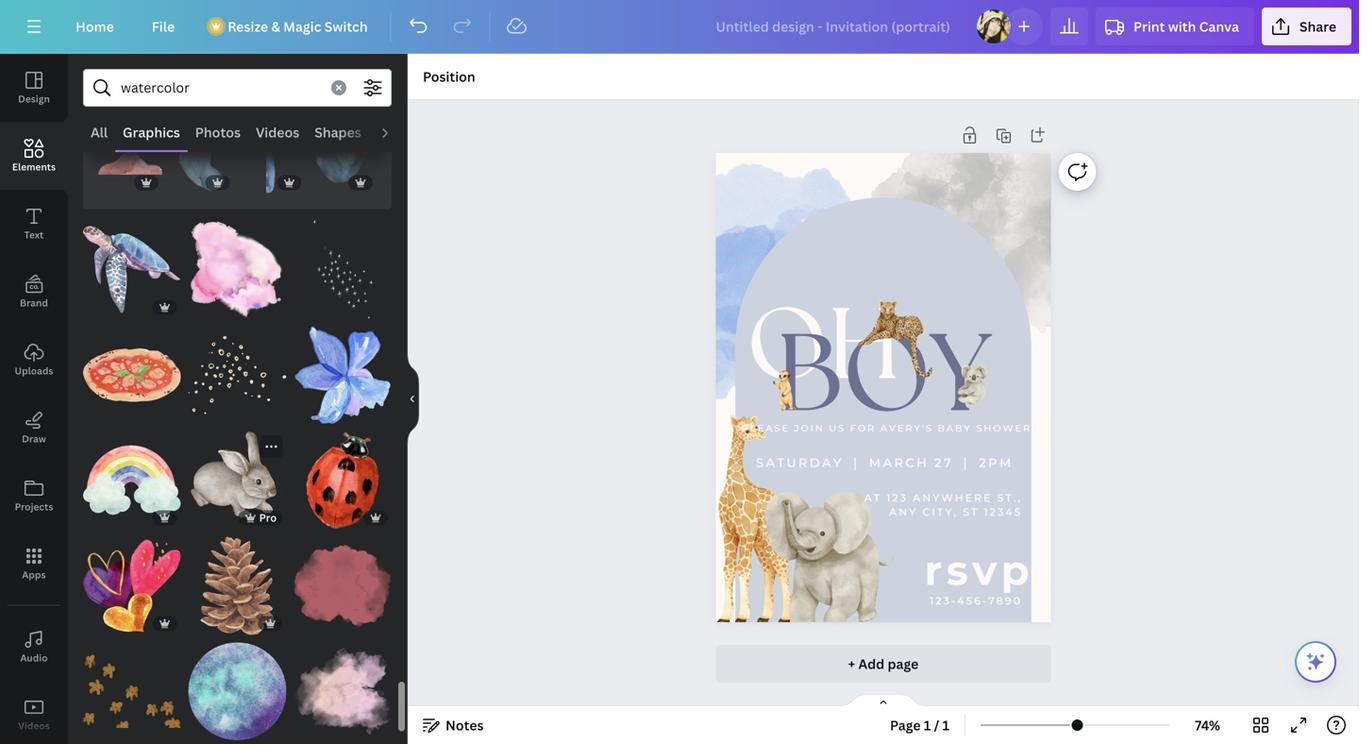 Task type: locate. For each thing, give the bounding box(es) containing it.
all
[[91, 123, 108, 141]]

12345
[[984, 506, 1023, 518]]

watercolor acorn illustration image
[[189, 537, 286, 635]]

27
[[935, 455, 954, 470]]

videos
[[256, 123, 300, 141], [18, 720, 50, 732]]

0 horizontal spatial │
[[850, 455, 864, 470]]

1 vertical spatial videos
[[18, 720, 50, 732]]

0 horizontal spatial videos button
[[0, 681, 68, 744]]

join
[[795, 422, 825, 434]]

pink watercolor stain image
[[294, 537, 392, 635]]

share
[[1300, 17, 1337, 35]]

123
[[887, 492, 909, 504]]

videos inside side panel tab list
[[18, 720, 50, 732]]

home
[[76, 17, 114, 35]]

design
[[18, 93, 50, 105]]

│ down for
[[850, 455, 864, 470]]

any
[[890, 506, 918, 518]]

audio button right shapes
[[369, 114, 422, 150]]

oh
[[747, 288, 901, 402]]

projects button
[[0, 462, 68, 530]]

0 horizontal spatial abstract watercolor brushstroke element image
[[189, 326, 286, 424]]

audio down the apps
[[20, 652, 48, 664]]

hand-painted watercolor space galaxy neon blue and violet planet image
[[189, 643, 286, 740]]

draw button
[[0, 394, 68, 462]]

brand button
[[0, 258, 68, 326]]

elements
[[12, 161, 56, 173]]

1 horizontal spatial 1
[[943, 716, 950, 734]]

abstract watercolor brushstroke element image
[[294, 221, 392, 319], [189, 326, 286, 424]]

avery's
[[881, 422, 934, 434]]

+ add page
[[849, 655, 919, 673]]

watercolor rabbit image
[[189, 432, 286, 530]]

│ right 27
[[959, 455, 974, 470]]

1 vertical spatial audio
[[20, 652, 48, 664]]

123-
[[930, 594, 958, 607]]

0 horizontal spatial 1
[[924, 716, 931, 734]]

1 horizontal spatial │
[[959, 455, 974, 470]]

watercolor heart shape image
[[83, 537, 181, 635]]

1 left /
[[924, 716, 931, 734]]

graphics button
[[115, 114, 188, 150]]

canva
[[1200, 17, 1240, 35]]

watercolor turtle illustration image
[[83, 221, 181, 319]]

position button
[[416, 61, 483, 92]]

audio button
[[369, 114, 422, 150], [0, 613, 68, 681]]

audio
[[377, 123, 414, 141], [20, 652, 48, 664]]

1 1 from the left
[[924, 716, 931, 734]]

at
[[865, 492, 882, 504]]

Search elements search field
[[121, 70, 320, 106]]

shower
[[977, 422, 1032, 434]]

0 horizontal spatial audio button
[[0, 613, 68, 681]]

design button
[[0, 54, 68, 122]]

side panel tab list
[[0, 54, 68, 744]]

main menu bar
[[0, 0, 1360, 54]]

0 vertical spatial abstract watercolor brushstroke element image
[[294, 221, 392, 319]]

0 vertical spatial audio
[[377, 123, 414, 141]]

hide image
[[407, 354, 419, 444]]

/
[[935, 716, 940, 734]]

home link
[[60, 8, 129, 45]]

1 abstract watercolor shape illustration image from the left
[[98, 130, 162, 194]]

│
[[850, 455, 864, 470], [959, 455, 974, 470]]

uploads
[[15, 365, 53, 377]]

1 horizontal spatial videos button
[[248, 114, 307, 150]]

abstract watercolor shape illustration image
[[98, 130, 162, 194], [170, 130, 234, 194], [241, 130, 305, 194], [313, 130, 377, 194]]

2 1 from the left
[[943, 716, 950, 734]]

city,
[[923, 506, 959, 518]]

canva assistant image
[[1305, 651, 1328, 673]]

rsvp
[[925, 545, 1034, 595]]

pro
[[259, 511, 277, 525]]

show pages image
[[839, 693, 929, 708]]

with
[[1169, 17, 1197, 35]]

audio button down the apps
[[0, 613, 68, 681]]

7890
[[989, 594, 1023, 607]]

1 vertical spatial audio button
[[0, 613, 68, 681]]

0 vertical spatial audio button
[[369, 114, 422, 150]]

74% button
[[1178, 710, 1239, 740]]

audio right shapes
[[377, 123, 414, 141]]

&
[[271, 17, 280, 35]]

photos button
[[188, 114, 248, 150]]

0 horizontal spatial videos
[[18, 720, 50, 732]]

share button
[[1263, 8, 1352, 45]]

videos button
[[248, 114, 307, 150], [0, 681, 68, 744]]

+
[[849, 655, 856, 673]]

march
[[870, 455, 929, 470]]

1 horizontal spatial videos
[[256, 123, 300, 141]]

1
[[924, 716, 931, 734], [943, 716, 950, 734]]

text
[[24, 229, 44, 241]]

group
[[98, 130, 162, 194], [170, 130, 234, 194], [241, 130, 305, 194], [313, 130, 377, 194], [83, 221, 181, 319], [189, 221, 286, 319], [294, 221, 392, 319], [83, 315, 181, 424], [294, 315, 392, 424], [189, 326, 286, 424], [294, 420, 392, 530], [83, 432, 181, 530], [83, 526, 181, 635], [189, 526, 286, 635], [294, 526, 392, 635], [83, 631, 181, 740], [189, 631, 286, 740], [294, 631, 392, 740]]

notes
[[446, 716, 484, 734]]

0 horizontal spatial audio
[[20, 652, 48, 664]]

print
[[1134, 17, 1166, 35]]

shapes button
[[307, 114, 369, 150]]

draw
[[22, 433, 46, 445]]

pro group
[[189, 432, 286, 530]]

1 vertical spatial videos button
[[0, 681, 68, 744]]

1 right /
[[943, 716, 950, 734]]



Task type: vqa. For each thing, say whether or not it's contained in the screenshot.
the leftmost THE AUDIO button
yes



Task type: describe. For each thing, give the bounding box(es) containing it.
2cyc23_edu02_aug06_45 image
[[83, 643, 181, 740]]

2 │ from the left
[[959, 455, 974, 470]]

please
[[742, 422, 790, 434]]

position
[[423, 68, 476, 85]]

elements button
[[0, 122, 68, 190]]

resize & magic switch
[[228, 17, 368, 35]]

uploads button
[[0, 326, 68, 394]]

apps button
[[0, 530, 68, 598]]

abstract pink watercolor elements image
[[294, 643, 392, 740]]

page 1 / 1
[[891, 716, 950, 734]]

watercolor ladybug image
[[294, 432, 392, 530]]

2pm
[[980, 455, 1014, 470]]

print with canva button
[[1096, 8, 1255, 45]]

switch
[[325, 17, 368, 35]]

saturday │ march 27 │ 2pm
[[756, 455, 1014, 470]]

shapes
[[315, 123, 361, 141]]

brand
[[20, 297, 48, 309]]

+ add page button
[[716, 645, 1052, 683]]

watercolor decorative flower illustration image
[[294, 326, 392, 424]]

magic
[[283, 17, 321, 35]]

for
[[851, 422, 876, 434]]

Design title text field
[[701, 8, 968, 45]]

4 abstract watercolor shape illustration image from the left
[[313, 130, 377, 194]]

1 vertical spatial abstract watercolor brushstroke element image
[[189, 326, 286, 424]]

print with canva
[[1134, 17, 1240, 35]]

1 horizontal spatial audio
[[377, 123, 414, 141]]

74%
[[1196, 716, 1221, 734]]

123-456-7890
[[930, 594, 1023, 607]]

page
[[891, 716, 921, 734]]

baby
[[938, 422, 972, 434]]

saturday
[[756, 455, 844, 470]]

1 horizontal spatial abstract watercolor brushstroke element image
[[294, 221, 392, 319]]

text button
[[0, 190, 68, 258]]

resize
[[228, 17, 268, 35]]

1 horizontal spatial audio button
[[369, 114, 422, 150]]

please join us for avery's baby shower
[[742, 422, 1032, 434]]

audio inside side panel tab list
[[20, 652, 48, 664]]

graphics
[[123, 123, 180, 141]]

watercolor italian food pizza image
[[83, 326, 181, 424]]

file button
[[137, 8, 190, 45]]

notes button
[[416, 710, 492, 740]]

anywhere
[[913, 492, 993, 504]]

1 │ from the left
[[850, 455, 864, 470]]

boy
[[777, 312, 991, 435]]

0 vertical spatial videos button
[[248, 114, 307, 150]]

page
[[888, 655, 919, 673]]

all button
[[83, 114, 115, 150]]

abstract watercolor paint illustration image
[[189, 221, 286, 319]]

0 vertical spatial videos
[[256, 123, 300, 141]]

us
[[829, 422, 846, 434]]

456-
[[958, 594, 989, 607]]

add
[[859, 655, 885, 673]]

projects
[[15, 501, 53, 513]]

apps
[[22, 569, 46, 581]]

watercolor rainbow image
[[83, 432, 181, 530]]

photos
[[195, 123, 241, 141]]

3 abstract watercolor shape illustration image from the left
[[241, 130, 305, 194]]

st
[[963, 506, 980, 518]]

at 123 anywhere st., any city, st 12345
[[865, 492, 1023, 518]]

file
[[152, 17, 175, 35]]

resize & magic switch button
[[198, 8, 383, 45]]

2 abstract watercolor shape illustration image from the left
[[170, 130, 234, 194]]

st.,
[[998, 492, 1023, 504]]



